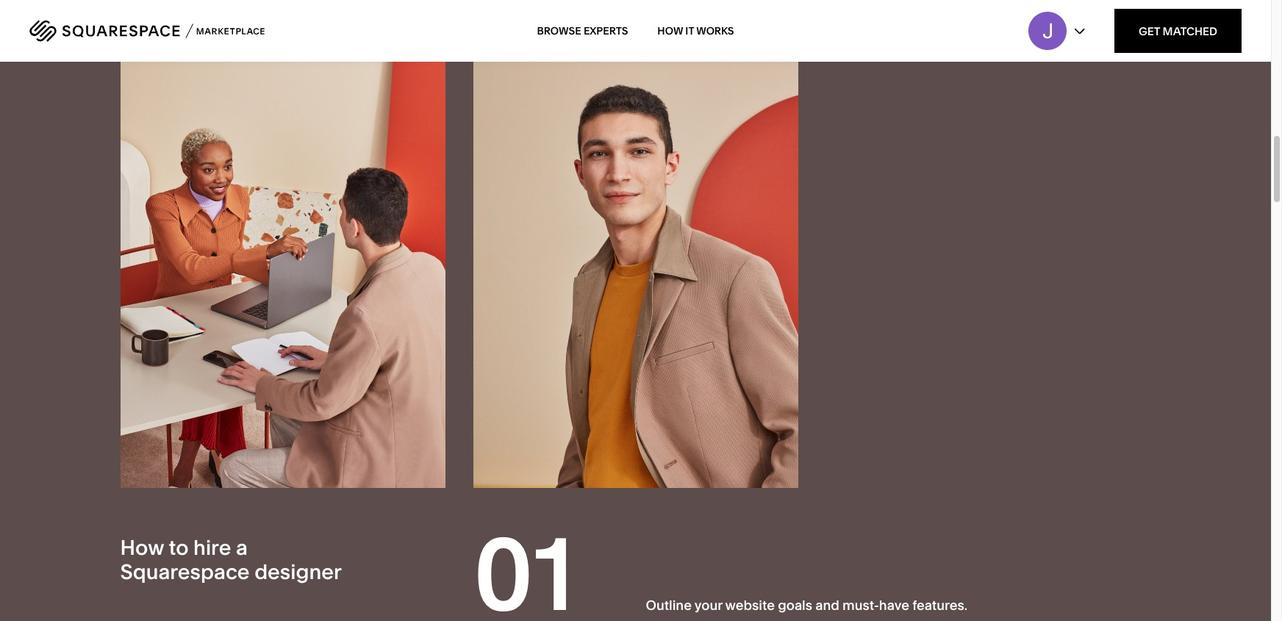 Task type: locate. For each thing, give the bounding box(es) containing it.
get matched link
[[1115, 9, 1242, 53]]

it
[[686, 24, 694, 38]]

must-
[[843, 597, 879, 614]]

your
[[695, 597, 723, 614]]

website
[[726, 597, 775, 614]]

get
[[1139, 24, 1161, 38]]

a
[[236, 535, 248, 560]]

how left to
[[120, 535, 164, 560]]

1 horizontal spatial how
[[658, 24, 683, 38]]

how for how to hire a squarespace designer
[[120, 535, 164, 560]]

how it works link
[[658, 10, 734, 51]]

designer
[[255, 560, 342, 585]]

how inside how to hire a squarespace designer
[[120, 535, 164, 560]]

hire
[[193, 535, 231, 560]]

how left it
[[658, 24, 683, 38]]

0 vertical spatial how
[[658, 24, 683, 38]]

browse experts link
[[537, 10, 628, 51]]

how
[[658, 24, 683, 38], [120, 535, 164, 560]]

1 vertical spatial how
[[120, 535, 164, 560]]

goals
[[778, 597, 813, 614]]

how to hire a squarespace designer heading
[[120, 535, 364, 585]]

0 horizontal spatial how
[[120, 535, 164, 560]]

browse experts
[[537, 24, 628, 38]]

and
[[816, 597, 840, 614]]

how inside how it works "link"
[[658, 24, 683, 38]]



Task type: describe. For each thing, give the bounding box(es) containing it.
outline your website goals and must-have features.
[[646, 597, 968, 614]]

squarespace marketplace image
[[29, 20, 265, 42]]

works
[[697, 24, 734, 38]]

how for how it works
[[658, 24, 683, 38]]

how it works
[[658, 24, 734, 38]]

browse
[[537, 24, 581, 38]]

have
[[879, 597, 910, 614]]

features.
[[913, 597, 968, 614]]

to
[[169, 535, 189, 560]]

how to hire a squarespace designer
[[120, 535, 342, 585]]

squarespace
[[120, 560, 250, 585]]

outline
[[646, 597, 692, 614]]

get matched
[[1139, 24, 1218, 38]]

experts
[[584, 24, 628, 38]]

matched
[[1163, 24, 1218, 38]]



Task type: vqa. For each thing, say whether or not it's contained in the screenshot.
the right How
yes



